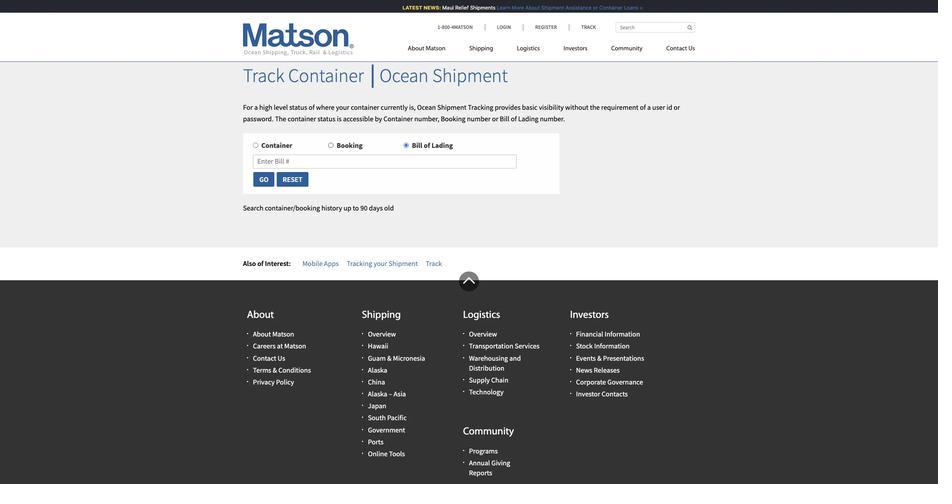Task type: describe. For each thing, give the bounding box(es) containing it.
0 horizontal spatial status
[[289, 103, 307, 112]]

1 alaska from the top
[[368, 366, 387, 375]]

about for about matson careers at matson contact us terms & conditions privacy policy
[[253, 330, 271, 339]]

tracking your shipment link
[[347, 259, 418, 268]]

conditions
[[279, 366, 311, 375]]

1 vertical spatial investors
[[570, 310, 609, 321]]

2 vertical spatial matson
[[284, 342, 306, 351]]

annual
[[469, 459, 490, 468]]

number,
[[414, 114, 440, 123]]

china link
[[368, 378, 385, 387]]

transportation
[[469, 342, 513, 351]]

blue matson logo with ocean, shipping, truck, rail and logistics written beneath it. image
[[243, 23, 354, 56]]

also of interest:
[[243, 259, 291, 268]]

matson for about matson careers at matson contact us terms & conditions privacy policy
[[272, 330, 294, 339]]

search container/booking history up to 90 days old
[[243, 204, 394, 213]]

2 a from the left
[[647, 103, 651, 112]]

corporate
[[576, 378, 606, 387]]

contacts
[[602, 390, 628, 399]]

the
[[275, 114, 286, 123]]

register link
[[523, 24, 569, 31]]

& inside overview hawaii guam & micronesia alaska china alaska – asia japan south pacific government ports online tools
[[387, 354, 392, 363]]

for
[[243, 103, 253, 112]]

guam & micronesia link
[[368, 354, 425, 363]]

overview link for logistics
[[469, 330, 497, 339]]

up
[[344, 204, 351, 213]]

is,
[[409, 103, 416, 112]]

ports link
[[368, 437, 384, 447]]

south pacific link
[[368, 413, 407, 423]]

1 horizontal spatial track
[[426, 259, 442, 268]]

1-800-4matson
[[438, 24, 473, 31]]

about matson
[[408, 46, 446, 52]]

shipping inside footer
[[362, 310, 401, 321]]

apps
[[324, 259, 339, 268]]

of right bill of lading radio
[[424, 141, 430, 150]]

governance
[[608, 378, 643, 387]]

container right container radio
[[261, 141, 293, 150]]

days
[[369, 204, 383, 213]]

mobile
[[303, 259, 323, 268]]

programs annual giving reports
[[469, 447, 510, 478]]

where
[[316, 103, 335, 112]]

by
[[375, 114, 382, 123]]

0 horizontal spatial contact us link
[[253, 354, 285, 363]]

1 horizontal spatial container
[[351, 103, 379, 112]]

reports
[[469, 468, 492, 478]]

to
[[353, 204, 359, 213]]

backtop image
[[459, 272, 479, 291]]

about matson careers at matson contact us terms & conditions privacy policy
[[253, 330, 311, 387]]

online tools link
[[368, 449, 405, 458]]

investor
[[576, 390, 600, 399]]

supply chain link
[[469, 376, 509, 385]]

high
[[259, 103, 272, 112]]

community inside footer
[[463, 427, 514, 438]]

2 vertical spatial or
[[492, 114, 499, 123]]

mobile apps link
[[303, 259, 339, 268]]

japan link
[[368, 401, 386, 411]]

technology
[[469, 388, 504, 397]]

1 vertical spatial logistics
[[463, 310, 500, 321]]

of right "also"
[[257, 259, 264, 268]]

requirement
[[601, 103, 639, 112]]

provides
[[495, 103, 521, 112]]

1 vertical spatial information
[[594, 342, 630, 351]]

1 vertical spatial container
[[288, 114, 316, 123]]

programs
[[469, 447, 498, 456]]

1-800-4matson link
[[438, 24, 485, 31]]

loans
[[621, 4, 635, 11]]

investors link
[[552, 42, 600, 58]]

0 horizontal spatial tracking
[[347, 259, 372, 268]]

1 vertical spatial status
[[318, 114, 336, 123]]

1 vertical spatial your
[[374, 259, 387, 268]]

stock information link
[[576, 342, 630, 351]]

giving
[[492, 459, 510, 468]]

about matson link for careers at matson link at the bottom of the page
[[253, 330, 294, 339]]

login
[[497, 24, 511, 31]]

Container radio
[[253, 143, 258, 148]]

financial information stock information events & presentations news releases corporate governance investor contacts
[[576, 330, 644, 399]]

│ocean
[[368, 63, 429, 87]]

latest
[[399, 4, 419, 11]]

online
[[368, 449, 388, 458]]

us inside contact us link
[[689, 46, 695, 52]]

is
[[337, 114, 342, 123]]

hawaii link
[[368, 342, 388, 351]]

maui
[[439, 4, 451, 11]]

booking inside "for a high level status of where your container currently is, ocean shipment tracking provides basic visibility without the requirement of a user id or password. the container status is accessible by container number, booking number or bill of lading number."
[[441, 114, 466, 123]]

shipments
[[467, 4, 492, 11]]

mobile apps
[[303, 259, 339, 268]]

contact us
[[667, 46, 695, 52]]

technology link
[[469, 388, 504, 397]]

Booking radio
[[328, 143, 334, 148]]

Bill of Lading radio
[[404, 143, 409, 148]]

top menu navigation
[[408, 42, 695, 58]]

careers at matson link
[[253, 342, 306, 351]]

overview for hawaii
[[368, 330, 396, 339]]

container left loans
[[596, 4, 619, 11]]

800-
[[442, 24, 452, 31]]

news:
[[420, 4, 438, 11]]

overview hawaii guam & micronesia alaska china alaska – asia japan south pacific government ports online tools
[[368, 330, 425, 458]]

privacy policy link
[[253, 378, 294, 387]]

terms & conditions link
[[253, 366, 311, 375]]

accessible
[[343, 114, 374, 123]]

micronesia
[[393, 354, 425, 363]]

warehousing and distribution link
[[469, 354, 521, 373]]



Task type: locate. For each thing, give the bounding box(es) containing it.
events & presentations link
[[576, 354, 644, 363]]

0 horizontal spatial overview
[[368, 330, 396, 339]]

& up news releases link on the right bottom of the page
[[597, 354, 602, 363]]

chain
[[491, 376, 509, 385]]

the
[[590, 103, 600, 112]]

community up programs link
[[463, 427, 514, 438]]

distribution
[[469, 364, 505, 373]]

us down search icon
[[689, 46, 695, 52]]

0 horizontal spatial track link
[[426, 259, 442, 268]]

1 vertical spatial contact
[[253, 354, 276, 363]]

1 horizontal spatial us
[[689, 46, 695, 52]]

2 overview from the left
[[469, 330, 497, 339]]

lading
[[518, 114, 539, 123], [432, 141, 453, 150]]

1 horizontal spatial &
[[387, 354, 392, 363]]

1-
[[438, 24, 442, 31]]

contact inside top menu navigation
[[667, 46, 687, 52]]

container right the
[[288, 114, 316, 123]]

container/booking
[[265, 204, 320, 213]]

status down the where
[[318, 114, 336, 123]]

overview link for shipping
[[368, 330, 396, 339]]

1 horizontal spatial contact us link
[[655, 42, 695, 58]]

shipping
[[469, 46, 493, 52], [362, 310, 401, 321]]

about matson link down 1-
[[408, 42, 458, 58]]

1 vertical spatial about matson link
[[253, 330, 294, 339]]

1 a from the left
[[254, 103, 258, 112]]

0 vertical spatial status
[[289, 103, 307, 112]]

at
[[277, 342, 283, 351]]

1 horizontal spatial track link
[[569, 24, 596, 31]]

us inside about matson careers at matson contact us terms & conditions privacy policy
[[278, 354, 285, 363]]

lading down basic
[[518, 114, 539, 123]]

matson down 1-
[[426, 46, 446, 52]]

your
[[336, 103, 350, 112], [374, 259, 387, 268]]

0 horizontal spatial overview link
[[368, 330, 396, 339]]

0 vertical spatial contact us link
[[655, 42, 695, 58]]

matson right at
[[284, 342, 306, 351]]

bill
[[500, 114, 510, 123], [412, 141, 422, 150]]

tracking up number
[[468, 103, 494, 112]]

tracking your shipment
[[347, 259, 418, 268]]

bill down "provides"
[[500, 114, 510, 123]]

lading down number,
[[432, 141, 453, 150]]

basic
[[522, 103, 538, 112]]

container up the where
[[288, 63, 364, 87]]

1 vertical spatial track
[[243, 63, 285, 87]]

0 vertical spatial or
[[590, 4, 595, 11]]

alaska down guam
[[368, 366, 387, 375]]

about for about
[[247, 310, 274, 321]]

1 horizontal spatial about matson link
[[408, 42, 458, 58]]

footer
[[0, 272, 938, 484]]

0 vertical spatial bill
[[500, 114, 510, 123]]

0 vertical spatial alaska
[[368, 366, 387, 375]]

0 vertical spatial us
[[689, 46, 695, 52]]

tracking right apps
[[347, 259, 372, 268]]

1 vertical spatial or
[[674, 103, 680, 112]]

0 horizontal spatial &
[[273, 366, 277, 375]]

1 vertical spatial alaska
[[368, 390, 387, 399]]

& right guam
[[387, 354, 392, 363]]

search
[[243, 204, 264, 213]]

2 vertical spatial track
[[426, 259, 442, 268]]

1 horizontal spatial your
[[374, 259, 387, 268]]

or right number
[[492, 114, 499, 123]]

bill right bill of lading radio
[[412, 141, 422, 150]]

contact
[[667, 46, 687, 52], [253, 354, 276, 363]]

logistics down register link at top right
[[517, 46, 540, 52]]

0 horizontal spatial booking
[[337, 141, 363, 150]]

shipping link
[[458, 42, 505, 58]]

2 alaska from the top
[[368, 390, 387, 399]]

your inside "for a high level status of where your container currently is, ocean shipment tracking provides basic visibility without the requirement of a user id or password. the container status is accessible by container number, booking number or bill of lading number."
[[336, 103, 350, 112]]

& up privacy policy "link"
[[273, 366, 277, 375]]

programs link
[[469, 447, 498, 456]]

overview for transportation
[[469, 330, 497, 339]]

90
[[360, 204, 368, 213]]

learn
[[494, 4, 507, 11]]

asia
[[394, 390, 406, 399]]

0 vertical spatial lading
[[518, 114, 539, 123]]

about inside top menu navigation
[[408, 46, 424, 52]]

visibility
[[539, 103, 564, 112]]

ocean
[[417, 103, 436, 112]]

government link
[[368, 425, 405, 435]]

password.
[[243, 114, 274, 123]]

0 vertical spatial information
[[605, 330, 640, 339]]

contact down search search field
[[667, 46, 687, 52]]

0 vertical spatial tracking
[[468, 103, 494, 112]]

0 vertical spatial logistics
[[517, 46, 540, 52]]

None button
[[253, 172, 275, 187], [276, 172, 309, 187], [253, 172, 275, 187], [276, 172, 309, 187]]

0 horizontal spatial shipping
[[362, 310, 401, 321]]

community
[[611, 46, 643, 52], [463, 427, 514, 438]]

overview up hawaii link
[[368, 330, 396, 339]]

about matson link for shipping link
[[408, 42, 458, 58]]

a right 'for'
[[254, 103, 258, 112]]

1 horizontal spatial lading
[[518, 114, 539, 123]]

alaska up japan
[[368, 390, 387, 399]]

tools
[[389, 449, 405, 458]]

contact us link down search icon
[[655, 42, 695, 58]]

Enter Bill # text field
[[253, 155, 517, 169]]

0 horizontal spatial track
[[243, 63, 285, 87]]

assistance
[[562, 4, 588, 11]]

matson for about matson
[[426, 46, 446, 52]]

overview link up the transportation
[[469, 330, 497, 339]]

logistics link
[[505, 42, 552, 58]]

overview transportation services warehousing and distribution supply chain technology
[[469, 330, 540, 397]]

information up stock information link
[[605, 330, 640, 339]]

or right "assistance" on the top right
[[590, 4, 595, 11]]

presentations
[[603, 354, 644, 363]]

of left user
[[640, 103, 646, 112]]

of left the where
[[309, 103, 315, 112]]

japan
[[368, 401, 386, 411]]

1 vertical spatial track link
[[426, 259, 442, 268]]

0 vertical spatial track link
[[569, 24, 596, 31]]

container inside "for a high level status of where your container currently is, ocean shipment tracking provides basic visibility without the requirement of a user id or password. the container status is accessible by container number, booking number or bill of lading number."
[[384, 114, 413, 123]]

about matson link up careers at matson link at the bottom of the page
[[253, 330, 294, 339]]

1 horizontal spatial bill
[[500, 114, 510, 123]]

and
[[510, 354, 521, 363]]

1 horizontal spatial tracking
[[468, 103, 494, 112]]

old
[[384, 204, 394, 213]]

relief
[[452, 4, 465, 11]]

1 horizontal spatial shipping
[[469, 46, 493, 52]]

0 vertical spatial container
[[351, 103, 379, 112]]

1 vertical spatial us
[[278, 354, 285, 363]]

investors up 'financial'
[[570, 310, 609, 321]]

overview link up hawaii link
[[368, 330, 396, 339]]

1 horizontal spatial or
[[590, 4, 595, 11]]

0 vertical spatial matson
[[426, 46, 446, 52]]

0 vertical spatial about matson link
[[408, 42, 458, 58]]

transportation services link
[[469, 342, 540, 351]]

about for about matson
[[408, 46, 424, 52]]

1 vertical spatial community
[[463, 427, 514, 438]]

1 vertical spatial bill
[[412, 141, 422, 150]]

0 horizontal spatial community
[[463, 427, 514, 438]]

contact us link down the 'careers'
[[253, 354, 285, 363]]

matson up at
[[272, 330, 294, 339]]

financial information link
[[576, 330, 640, 339]]

lading inside "for a high level status of where your container currently is, ocean shipment tracking provides basic visibility without the requirement of a user id or password. the container status is accessible by container number, booking number or bill of lading number."
[[518, 114, 539, 123]]

contact inside about matson careers at matson contact us terms & conditions privacy policy
[[253, 354, 276, 363]]

2 overview link from the left
[[469, 330, 497, 339]]

shipping inside shipping link
[[469, 46, 493, 52]]

ports
[[368, 437, 384, 447]]

search image
[[688, 25, 692, 30]]

1 horizontal spatial overview
[[469, 330, 497, 339]]

status right level
[[289, 103, 307, 112]]

number.
[[540, 114, 565, 123]]

overview link
[[368, 330, 396, 339], [469, 330, 497, 339]]

us up terms & conditions "link"
[[278, 354, 285, 363]]

shipping up hawaii link
[[362, 310, 401, 321]]

user
[[652, 103, 665, 112]]

container
[[351, 103, 379, 112], [288, 114, 316, 123]]

id
[[667, 103, 673, 112]]

bill of lading
[[412, 141, 453, 150]]

government
[[368, 425, 405, 435]]

matson inside top menu navigation
[[426, 46, 446, 52]]

shipping down 4matson
[[469, 46, 493, 52]]

supply
[[469, 376, 490, 385]]

or right id
[[674, 103, 680, 112]]

information
[[605, 330, 640, 339], [594, 342, 630, 351]]

1 horizontal spatial community
[[611, 46, 643, 52]]

logistics inside 'link'
[[517, 46, 540, 52]]

0 horizontal spatial your
[[336, 103, 350, 112]]

1 vertical spatial tracking
[[347, 259, 372, 268]]

1 vertical spatial booking
[[337, 141, 363, 150]]

0 horizontal spatial about matson link
[[253, 330, 294, 339]]

tracking
[[468, 103, 494, 112], [347, 259, 372, 268]]

contact down the 'careers'
[[253, 354, 276, 363]]

alaska
[[368, 366, 387, 375], [368, 390, 387, 399]]

of down "provides"
[[511, 114, 517, 123]]

1 horizontal spatial overview link
[[469, 330, 497, 339]]

community down search search field
[[611, 46, 643, 52]]

container
[[596, 4, 619, 11], [288, 63, 364, 87], [384, 114, 413, 123], [261, 141, 293, 150]]

number
[[467, 114, 491, 123]]

overview inside overview transportation services warehousing and distribution supply chain technology
[[469, 330, 497, 339]]

0 horizontal spatial contact
[[253, 354, 276, 363]]

0 vertical spatial investors
[[564, 46, 588, 52]]

investors down register link at top right
[[564, 46, 588, 52]]

0 horizontal spatial container
[[288, 114, 316, 123]]

booking right booking radio
[[337, 141, 363, 150]]

interest:
[[265, 259, 291, 268]]

0 vertical spatial contact
[[667, 46, 687, 52]]

1 vertical spatial matson
[[272, 330, 294, 339]]

alaska – asia link
[[368, 390, 406, 399]]

0 vertical spatial track
[[581, 24, 596, 31]]

1 vertical spatial contact us link
[[253, 354, 285, 363]]

without
[[565, 103, 589, 112]]

currently
[[381, 103, 408, 112]]

matson
[[426, 46, 446, 52], [272, 330, 294, 339], [284, 342, 306, 351]]

events
[[576, 354, 596, 363]]

booking left number
[[441, 114, 466, 123]]

0 horizontal spatial us
[[278, 354, 285, 363]]

guam
[[368, 354, 386, 363]]

more
[[509, 4, 521, 11]]

2 horizontal spatial or
[[674, 103, 680, 112]]

about inside about matson careers at matson contact us terms & conditions privacy policy
[[253, 330, 271, 339]]

1 overview link from the left
[[368, 330, 396, 339]]

0 horizontal spatial a
[[254, 103, 258, 112]]

& inside financial information stock information events & presentations news releases corporate governance investor contacts
[[597, 354, 602, 363]]

2 horizontal spatial track
[[581, 24, 596, 31]]

1 horizontal spatial contact
[[667, 46, 687, 52]]

–
[[389, 390, 392, 399]]

login link
[[485, 24, 523, 31]]

1 overview from the left
[[368, 330, 396, 339]]

1 horizontal spatial a
[[647, 103, 651, 112]]

shipment inside "for a high level status of where your container currently is, ocean shipment tracking provides basic visibility without the requirement of a user id or password. the container status is accessible by container number, booking number or bill of lading number."
[[437, 103, 467, 112]]

0 horizontal spatial or
[[492, 114, 499, 123]]

community link
[[600, 42, 655, 58]]

corporate governance link
[[576, 378, 643, 387]]

0 vertical spatial your
[[336, 103, 350, 112]]

1 vertical spatial shipping
[[362, 310, 401, 321]]

0 horizontal spatial bill
[[412, 141, 422, 150]]

1 horizontal spatial status
[[318, 114, 336, 123]]

register
[[535, 24, 557, 31]]

a left user
[[647, 103, 651, 112]]

4matson
[[452, 24, 473, 31]]

a
[[254, 103, 258, 112], [647, 103, 651, 112]]

latest news: maui relief shipments learn more about shipment assistance or container loans >
[[399, 4, 640, 11]]

container down currently
[[384, 114, 413, 123]]

careers
[[253, 342, 276, 351]]

warehousing
[[469, 354, 508, 363]]

1 vertical spatial lading
[[432, 141, 453, 150]]

0 horizontal spatial lading
[[432, 141, 453, 150]]

news releases link
[[576, 366, 620, 375]]

overview up the transportation
[[469, 330, 497, 339]]

tracking inside "for a high level status of where your container currently is, ocean shipment tracking provides basic visibility without the requirement of a user id or password. the container status is accessible by container number, booking number or bill of lading number."
[[468, 103, 494, 112]]

history
[[322, 204, 342, 213]]

0 vertical spatial community
[[611, 46, 643, 52]]

stock
[[576, 342, 593, 351]]

overview inside overview hawaii guam & micronesia alaska china alaska – asia japan south pacific government ports online tools
[[368, 330, 396, 339]]

2 horizontal spatial &
[[597, 354, 602, 363]]

0 horizontal spatial logistics
[[463, 310, 500, 321]]

>
[[637, 4, 640, 11]]

& inside about matson careers at matson contact us terms & conditions privacy policy
[[273, 366, 277, 375]]

community inside 'link'
[[611, 46, 643, 52]]

Search search field
[[616, 22, 695, 33]]

1 horizontal spatial logistics
[[517, 46, 540, 52]]

footer containing about
[[0, 272, 938, 484]]

None search field
[[616, 22, 695, 33]]

1 horizontal spatial booking
[[441, 114, 466, 123]]

investors inside investors link
[[564, 46, 588, 52]]

logistics up the transportation
[[463, 310, 500, 321]]

terms
[[253, 366, 271, 375]]

bill inside "for a high level status of where your container currently is, ocean shipment tracking provides basic visibility without the requirement of a user id or password. the container status is accessible by container number, booking number or bill of lading number."
[[500, 114, 510, 123]]

information up events & presentations link
[[594, 342, 630, 351]]

privacy
[[253, 378, 275, 387]]

container up 'accessible'
[[351, 103, 379, 112]]

track container │ocean shipment
[[243, 63, 508, 87]]

0 vertical spatial booking
[[441, 114, 466, 123]]

financial
[[576, 330, 603, 339]]

0 vertical spatial shipping
[[469, 46, 493, 52]]



Task type: vqa. For each thing, say whether or not it's contained in the screenshot.
Warehousing and Distribution link
yes



